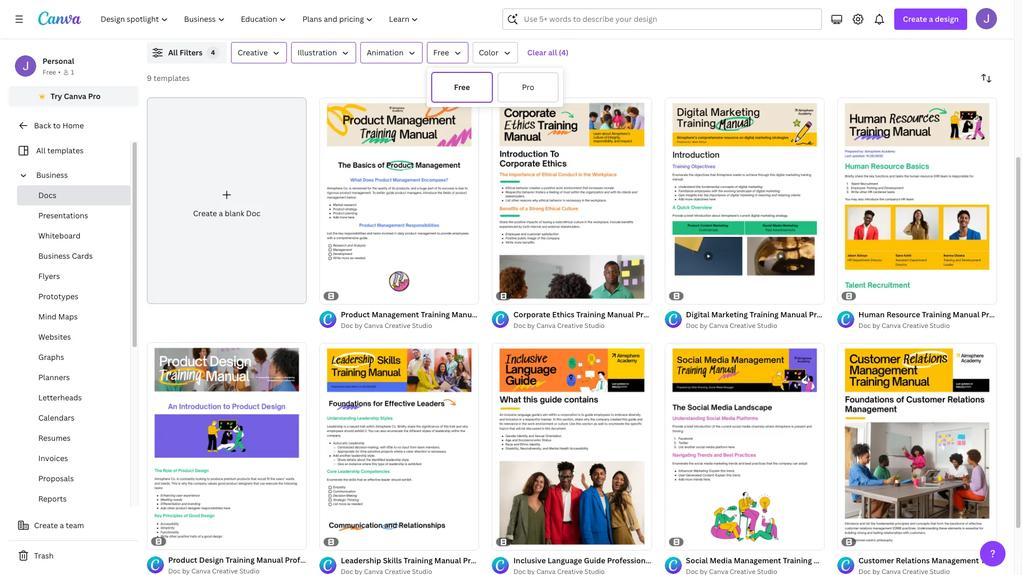 Task type: describe. For each thing, give the bounding box(es) containing it.
reports
[[38, 494, 67, 504]]

all filters
[[168, 47, 203, 58]]

clear all (4) button
[[522, 42, 574, 63]]

doc for corporate ethics training manual professional doc in yellow orange green playful professional style image
[[513, 321, 526, 330]]

business for business
[[36, 170, 68, 180]]

clear
[[527, 47, 547, 58]]

clear all (4)
[[527, 47, 569, 58]]

doc by canva creative studio link for social media management training manual professional doc in yellow purple blue playful professional style image
[[686, 321, 825, 331]]

create for create a blank doc
[[193, 208, 217, 218]]

free •
[[43, 68, 61, 77]]

a for team
[[60, 520, 64, 530]]

letterheads link
[[17, 388, 130, 408]]

mind maps
[[38, 311, 78, 322]]

doc by canva creative studio link for leadership skills training manual professional doc in yellow green purple playful professional style image
[[341, 321, 479, 331]]

create a team
[[34, 520, 84, 530]]

animation
[[367, 47, 404, 58]]

leadership skills training manual professional doc in yellow green purple playful professional style image
[[320, 343, 479, 550]]

all for all filters
[[168, 47, 178, 58]]

letterheads
[[38, 392, 82, 403]]

digital marketing training manual professional doc in green purple yellow playful professional style image
[[665, 97, 825, 304]]

resumes
[[38, 433, 71, 443]]

human resource training manual professional doc in beige yellow pink playful professional style image
[[837, 97, 997, 304]]

9
[[147, 73, 152, 83]]

pro inside try canva pro button
[[88, 91, 101, 101]]

illustration button
[[291, 42, 356, 63]]

corporate ethics training manual professional doc in yellow orange green playful professional style image
[[492, 97, 652, 304]]

trash link
[[9, 545, 138, 567]]

4 filter options selected element
[[207, 46, 220, 59]]

back to home link
[[9, 115, 138, 136]]

create a design
[[903, 14, 959, 24]]

product design training manual professional doc in purple green orange playful professional style image
[[147, 343, 307, 549]]

reports link
[[17, 489, 130, 509]]

studio for social media management training manual professional doc in yellow purple blue playful professional style image
[[757, 321, 777, 330]]

top level navigation element
[[94, 9, 428, 30]]

templates for all templates
[[47, 145, 84, 155]]

calendars
[[38, 413, 75, 423]]

create a team button
[[9, 515, 138, 536]]

invoices
[[38, 453, 68, 463]]

websites
[[38, 332, 71, 342]]

canva for corporate ethics training manual professional doc in yellow orange green playful professional style image
[[537, 321, 556, 330]]

create for create a team
[[34, 520, 58, 530]]

social media management training manual professional doc in yellow purple blue playful professional style image
[[665, 343, 825, 550]]

websites link
[[17, 327, 130, 347]]

0 vertical spatial free button
[[427, 42, 468, 63]]

presentations link
[[17, 206, 130, 226]]

calendars link
[[17, 408, 130, 428]]

Sort by button
[[976, 68, 997, 89]]

all templates link
[[15, 141, 124, 161]]

creative for digital marketing training manual professional doc in green purple yellow playful professional style image
[[730, 321, 756, 330]]

to
[[53, 120, 61, 130]]

whiteboard
[[38, 231, 81, 241]]

try canva pro button
[[9, 86, 138, 106]]

product management training manual professional doc in yellow green pink playful professional style image
[[320, 97, 479, 304]]

canva for human resource training manual professional doc in beige yellow pink playful professional style image
[[882, 321, 901, 330]]

inclusive language guide professional doc in orange yellow purple playful professional style image
[[492, 343, 652, 550]]

doc by canva creative studio for doc by canva creative studio "link" for the inclusive language guide professional doc in orange yellow purple playful professional style image
[[513, 321, 605, 330]]

doc by canva creative studio for customer relations management training manual professional doc in yellow black white playful professional style image's doc by canva creative studio "link"
[[859, 321, 950, 330]]

1 vertical spatial free button
[[431, 72, 493, 103]]

planners
[[38, 372, 70, 382]]

by for customer relations management training manual professional doc in yellow black white playful professional style image
[[873, 321, 880, 330]]

try
[[51, 91, 62, 101]]

doc by canva creative studio for doc by canva creative studio "link" for leadership skills training manual professional doc in yellow green purple playful professional style image
[[341, 321, 432, 330]]

illustration
[[298, 47, 337, 58]]

all
[[548, 47, 557, 58]]

try canva pro
[[51, 91, 101, 101]]

proposals link
[[17, 469, 130, 489]]

trash
[[34, 551, 54, 561]]

create a blank doc element
[[147, 97, 307, 304]]

(4)
[[559, 47, 569, 58]]

back to home
[[34, 120, 84, 130]]

all for all templates
[[36, 145, 46, 155]]

1 horizontal spatial free
[[433, 47, 449, 58]]

canva for product management training manual professional doc in yellow green pink playful professional style 'image' on the left of the page
[[364, 321, 383, 330]]

by for social media management training manual professional doc in yellow purple blue playful professional style image
[[700, 321, 708, 330]]

a for blank
[[219, 208, 223, 218]]



Task type: locate. For each thing, give the bounding box(es) containing it.
all left filters on the top
[[168, 47, 178, 58]]

create a design button
[[895, 9, 967, 30]]

resumes link
[[17, 428, 130, 448]]

color
[[479, 47, 499, 58]]

customer relations management training manual professional doc in yellow black white playful professional style image
[[837, 343, 997, 550]]

free button left color
[[427, 42, 468, 63]]

business up flyers
[[38, 251, 70, 261]]

cards
[[72, 251, 93, 261]]

1
[[71, 68, 74, 77]]

3 by from the left
[[700, 321, 708, 330]]

flyers link
[[17, 266, 130, 286]]

1 vertical spatial business
[[38, 251, 70, 261]]

studio for customer relations management training manual professional doc in yellow black white playful professional style image
[[930, 321, 950, 330]]

doc by canva creative studio
[[341, 321, 432, 330], [513, 321, 605, 330], [686, 321, 777, 330], [859, 321, 950, 330]]

doc by canva creative studio for doc by canva creative studio "link" associated with social media management training manual professional doc in yellow purple blue playful professional style image
[[686, 321, 777, 330]]

pro up back to home link
[[88, 91, 101, 101]]

templates right 9
[[154, 73, 190, 83]]

2 by from the left
[[527, 321, 535, 330]]

doc by canva creative studio link
[[341, 321, 479, 331], [513, 321, 652, 331], [686, 321, 825, 331], [859, 321, 997, 331]]

templates down back to home
[[47, 145, 84, 155]]

creative for product management training manual professional doc in yellow green pink playful professional style 'image' on the left of the page
[[385, 321, 410, 330]]

free
[[433, 47, 449, 58], [43, 68, 56, 77], [454, 82, 470, 92]]

0 vertical spatial create
[[903, 14, 927, 24]]

0 vertical spatial free
[[433, 47, 449, 58]]

back
[[34, 120, 51, 130]]

4 doc by canva creative studio from the left
[[859, 321, 950, 330]]

filters
[[180, 47, 203, 58]]

business
[[36, 170, 68, 180], [38, 251, 70, 261]]

2 horizontal spatial a
[[929, 14, 933, 24]]

animation button
[[360, 42, 423, 63]]

doc by canva creative studio link for customer relations management training manual professional doc in yellow black white playful professional style image
[[859, 321, 997, 331]]

2 vertical spatial a
[[60, 520, 64, 530]]

business for business cards
[[38, 251, 70, 261]]

1 vertical spatial free
[[43, 68, 56, 77]]

0 horizontal spatial templates
[[47, 145, 84, 155]]

2 doc by canva creative studio from the left
[[513, 321, 605, 330]]

studio for leadership skills training manual professional doc in yellow green purple playful professional style image
[[412, 321, 432, 330]]

0 horizontal spatial free
[[43, 68, 56, 77]]

•
[[58, 68, 61, 77]]

1 horizontal spatial create
[[193, 208, 217, 218]]

4
[[211, 48, 215, 57]]

business link
[[32, 165, 124, 185]]

1 vertical spatial all
[[36, 145, 46, 155]]

2 doc by canva creative studio link from the left
[[513, 321, 652, 331]]

0 vertical spatial all
[[168, 47, 178, 58]]

1 horizontal spatial pro
[[522, 82, 534, 92]]

0 horizontal spatial all
[[36, 145, 46, 155]]

2 horizontal spatial free
[[454, 82, 470, 92]]

1 doc by canva creative studio link from the left
[[341, 321, 479, 331]]

free button down color
[[431, 72, 493, 103]]

design
[[935, 14, 959, 24]]

create left design
[[903, 14, 927, 24]]

0 horizontal spatial pro
[[88, 91, 101, 101]]

a
[[929, 14, 933, 24], [219, 208, 223, 218], [60, 520, 64, 530]]

all templates
[[36, 145, 84, 155]]

jacob simon image
[[976, 8, 997, 29]]

1 vertical spatial a
[[219, 208, 223, 218]]

whiteboard link
[[17, 226, 130, 246]]

create for create a design
[[903, 14, 927, 24]]

mind maps link
[[17, 307, 130, 327]]

invoices link
[[17, 448, 130, 469]]

creative for corporate ethics training manual professional doc in yellow orange green playful professional style image
[[557, 321, 583, 330]]

None search field
[[503, 9, 822, 30]]

graphs link
[[17, 347, 130, 367]]

canva for digital marketing training manual professional doc in green purple yellow playful professional style image
[[709, 321, 728, 330]]

pro down clear at the top right of the page
[[522, 82, 534, 92]]

3 doc by canva creative studio link from the left
[[686, 321, 825, 331]]

templates for 9 templates
[[154, 73, 190, 83]]

docs
[[38, 190, 56, 200]]

pro
[[522, 82, 534, 92], [88, 91, 101, 101]]

create
[[903, 14, 927, 24], [193, 208, 217, 218], [34, 520, 58, 530]]

4 by from the left
[[873, 321, 880, 330]]

business cards link
[[17, 246, 130, 266]]

maps
[[58, 311, 78, 322]]

3 studio from the left
[[757, 321, 777, 330]]

1 horizontal spatial templates
[[154, 73, 190, 83]]

1 by from the left
[[355, 321, 362, 330]]

1 horizontal spatial a
[[219, 208, 223, 218]]

prototypes link
[[17, 286, 130, 307]]

blank
[[225, 208, 244, 218]]

1 vertical spatial create
[[193, 208, 217, 218]]

studio
[[412, 321, 432, 330], [585, 321, 605, 330], [757, 321, 777, 330], [930, 321, 950, 330]]

flyers
[[38, 271, 60, 281]]

a inside dropdown button
[[929, 14, 933, 24]]

2 horizontal spatial create
[[903, 14, 927, 24]]

team
[[66, 520, 84, 530]]

create inside dropdown button
[[903, 14, 927, 24]]

a for design
[[929, 14, 933, 24]]

1 vertical spatial templates
[[47, 145, 84, 155]]

studio for the inclusive language guide professional doc in orange yellow purple playful professional style image
[[585, 321, 605, 330]]

0 vertical spatial business
[[36, 170, 68, 180]]

templates
[[154, 73, 190, 83], [47, 145, 84, 155]]

creative for human resource training manual professional doc in beige yellow pink playful professional style image
[[903, 321, 928, 330]]

business up docs
[[36, 170, 68, 180]]

free button
[[427, 42, 468, 63], [431, 72, 493, 103]]

create down the reports
[[34, 520, 58, 530]]

by for leadership skills training manual professional doc in yellow green purple playful professional style image
[[355, 321, 362, 330]]

2 studio from the left
[[585, 321, 605, 330]]

creative
[[238, 47, 268, 58], [385, 321, 410, 330], [557, 321, 583, 330], [730, 321, 756, 330], [903, 321, 928, 330]]

planners link
[[17, 367, 130, 388]]

pro button
[[497, 72, 559, 103]]

create a blank doc link
[[147, 97, 307, 304]]

9 templates
[[147, 73, 190, 83]]

a left design
[[929, 14, 933, 24]]

all down 'back'
[[36, 145, 46, 155]]

0 vertical spatial templates
[[154, 73, 190, 83]]

creative button
[[231, 42, 287, 63]]

doc for product management training manual professional doc in yellow green pink playful professional style 'image' on the left of the page
[[341, 321, 353, 330]]

color button
[[473, 42, 518, 63]]

Search search field
[[524, 9, 815, 29]]

doc by canva creative studio link for the inclusive language guide professional doc in orange yellow purple playful professional style image
[[513, 321, 652, 331]]

creative inside creative button
[[238, 47, 268, 58]]

all
[[168, 47, 178, 58], [36, 145, 46, 155]]

prototypes
[[38, 291, 78, 301]]

canva
[[64, 91, 86, 101], [364, 321, 383, 330], [537, 321, 556, 330], [709, 321, 728, 330], [882, 321, 901, 330]]

create a blank doc
[[193, 208, 261, 218]]

pro inside pro button
[[522, 82, 534, 92]]

graphs
[[38, 352, 64, 362]]

doc for digital marketing training manual professional doc in green purple yellow playful professional style image
[[686, 321, 698, 330]]

a left the blank
[[219, 208, 223, 218]]

1 doc by canva creative studio from the left
[[341, 321, 432, 330]]

doc for human resource training manual professional doc in beige yellow pink playful professional style image
[[859, 321, 871, 330]]

create inside button
[[34, 520, 58, 530]]

1 horizontal spatial all
[[168, 47, 178, 58]]

by
[[355, 321, 362, 330], [527, 321, 535, 330], [700, 321, 708, 330], [873, 321, 880, 330]]

proposals
[[38, 473, 74, 483]]

personal
[[43, 56, 74, 66]]

a left team in the bottom left of the page
[[60, 520, 64, 530]]

presentations
[[38, 210, 88, 220]]

business inside "link"
[[36, 170, 68, 180]]

4 studio from the left
[[930, 321, 950, 330]]

3 doc by canva creative studio from the left
[[686, 321, 777, 330]]

0 horizontal spatial a
[[60, 520, 64, 530]]

mind
[[38, 311, 56, 322]]

doc
[[246, 208, 261, 218], [341, 321, 353, 330], [513, 321, 526, 330], [686, 321, 698, 330], [859, 321, 871, 330]]

2 vertical spatial free
[[454, 82, 470, 92]]

by for the inclusive language guide professional doc in orange yellow purple playful professional style image
[[527, 321, 535, 330]]

2 vertical spatial create
[[34, 520, 58, 530]]

canva inside button
[[64, 91, 86, 101]]

0 horizontal spatial create
[[34, 520, 58, 530]]

1 studio from the left
[[412, 321, 432, 330]]

create left the blank
[[193, 208, 217, 218]]

0 vertical spatial a
[[929, 14, 933, 24]]

business cards
[[38, 251, 93, 261]]

4 doc by canva creative studio link from the left
[[859, 321, 997, 331]]

a inside button
[[60, 520, 64, 530]]

home
[[62, 120, 84, 130]]



Task type: vqa. For each thing, say whether or not it's contained in the screenshot.
projects
no



